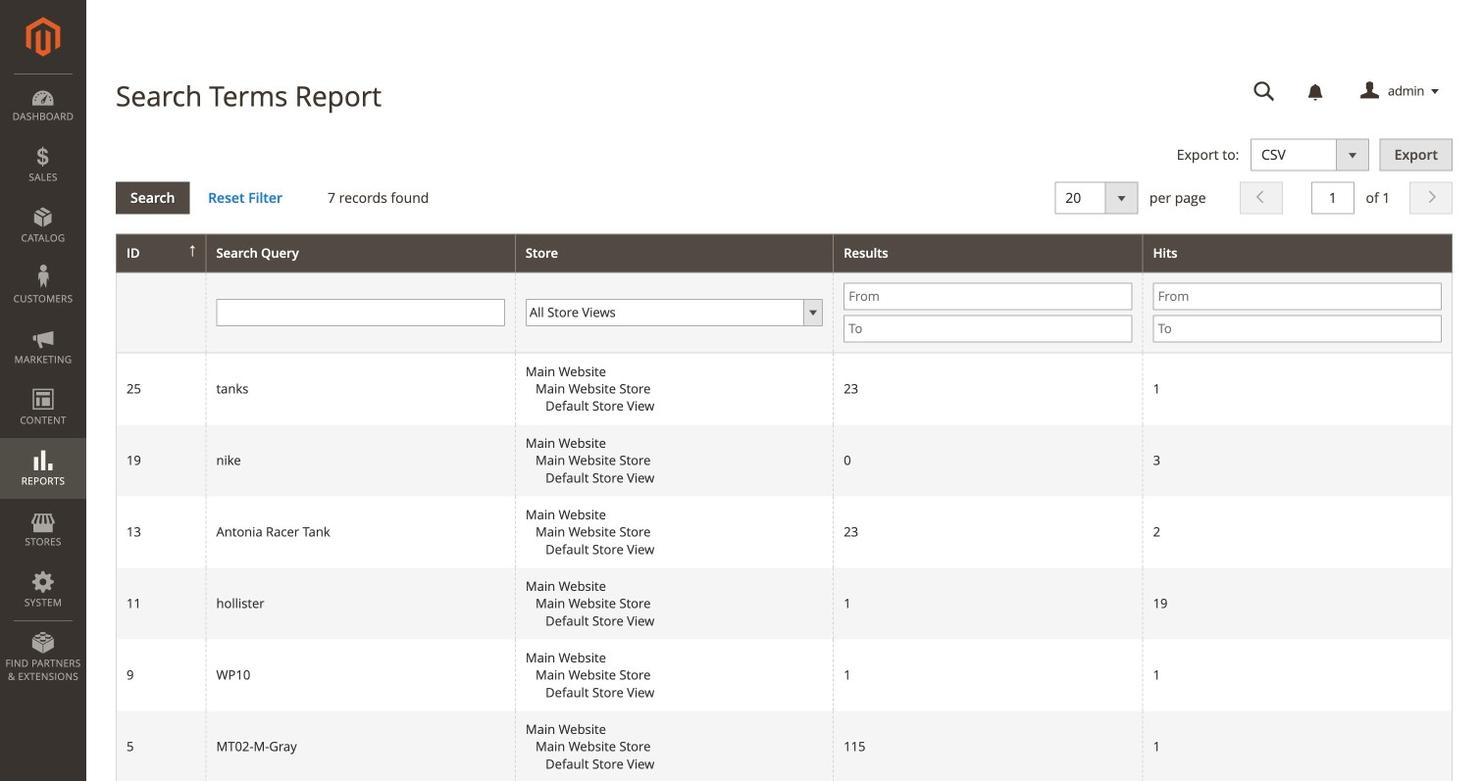 Task type: describe. For each thing, give the bounding box(es) containing it.
To text field
[[844, 315, 1133, 343]]

From text field
[[1153, 283, 1442, 310]]



Task type: locate. For each thing, give the bounding box(es) containing it.
To text field
[[1153, 315, 1442, 343]]

From text field
[[844, 283, 1133, 310]]

None text field
[[1312, 182, 1355, 215]]

None text field
[[1240, 75, 1289, 109], [216, 299, 505, 327], [1240, 75, 1289, 109], [216, 299, 505, 327]]

menu bar
[[0, 74, 86, 694]]

magento admin panel image
[[26, 17, 60, 57]]



